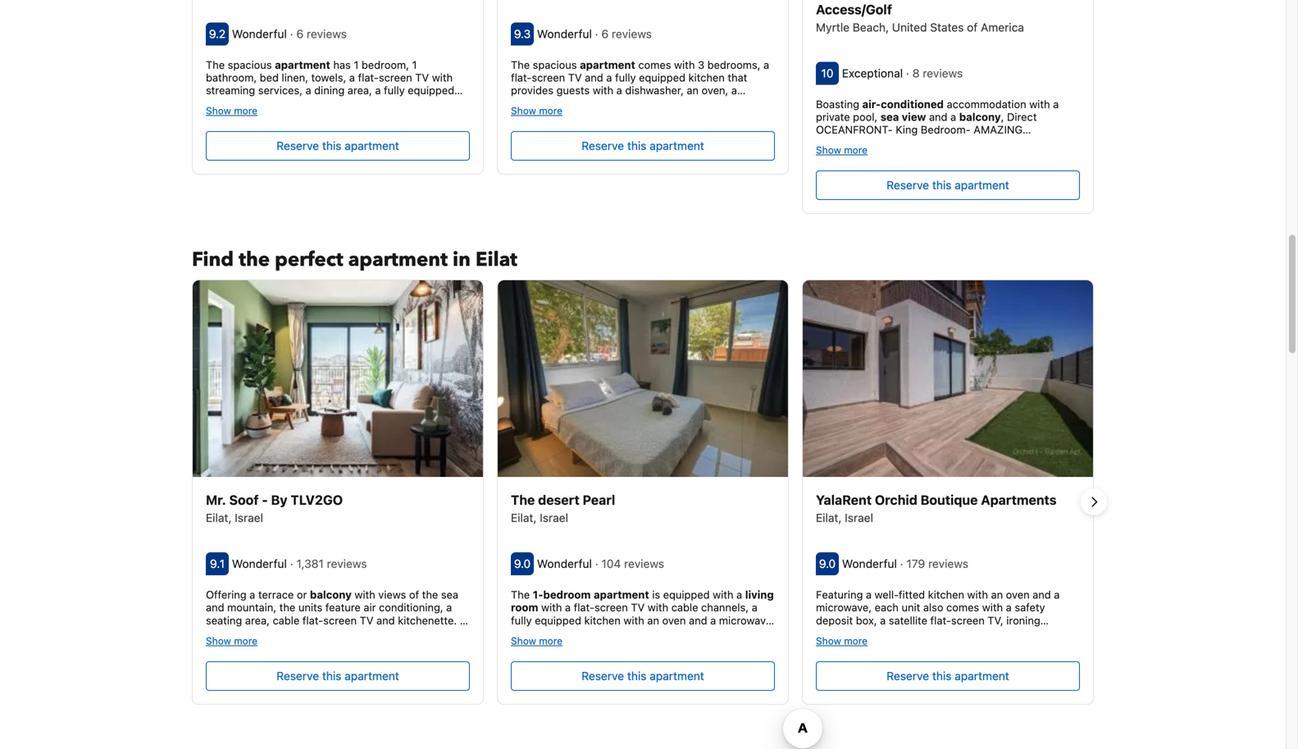 Task type: describe. For each thing, give the bounding box(es) containing it.
exceptional 8 reviews
[[842, 66, 966, 80]]

9.0 wonderful 179 reviews
[[819, 558, 972, 571]]

reserve this apartment link inside the mr. soof - by tlv2go section
[[206, 662, 470, 692]]

inner
[[285, 122, 310, 135]]

an inside with a flat-screen tv with cable channels, a fully equipped kitchen with an oven and a microwave, and 1 bathroom with a hair dryer. towels and bed linen are provided in the
[[648, 615, 660, 627]]

barefoot
[[540, 135, 582, 148]]

sofa.
[[1017, 628, 1041, 640]]

0 vertical spatial myrtle
[[816, 20, 850, 34]]

1 horizontal spatial wifi,
[[865, 213, 889, 225]]

bed for the spacious
[[260, 71, 279, 84]]

in inside with a flat-screen tv with cable channels, a fully equipped kitchen with an oven and a microwave, and 1 bathroom with a hair dryer. towels and bed linen are provided in the
[[603, 640, 612, 653]]

satellite
[[889, 615, 928, 627]]

with inside the accommodation with a private pool,
[[1030, 98, 1051, 110]]

an inside . guests can enjoy a meal on an outdoor dining area while overlooking the inner courtyard views. for added privacy, the accommodation features a private entrance.
[[307, 110, 319, 122]]

an inside features a flat-screen tv and a kitchen with an oven and microwave. for added privacy, the accommodation features a private entrance.
[[992, 226, 1004, 238]]

features a flat-screen tv and a kitchen with an oven and microwave. for added privacy, the accommodation features a private entrance.
[[816, 213, 1074, 264]]

show more for accommodation with a private pool,
[[816, 144, 868, 156]]

complex also have free wifi, while certain rooms also offer a terrace. at the
[[816, 653, 1078, 691]]

this inside the mr. soof - by tlv2go section
[[322, 670, 342, 683]]

nearest
[[563, 148, 600, 160]]

area,
[[348, 84, 372, 96]]

added inside . guests can enjoy a meal on an outdoor dining area while overlooking the inner courtyard views. for added privacy, the accommodation features a private entrance.
[[417, 122, 449, 135]]

tv inside features a flat-screen tv and a kitchen with an oven and microwave. for added privacy, the accommodation features a private entrance.
[[882, 226, 896, 238]]

with
[[816, 213, 839, 225]]

private inside the . for added privacy, the accommodation features a private entrance.
[[706, 653, 741, 665]]

view
[[902, 111, 927, 123]]

terrace inside has 1 bedroom, 1 bathroom, bed linen, towels, a flat-screen tv with streaming services, a dining area, a fully equipped kitchen, and a terrace with
[[278, 97, 314, 109]]

enjoy
[[227, 110, 253, 122]]

show more for has 1 bedroom, 1 bathroom, bed linen, towels, a flat-screen tv with streaming services, a dining area, a fully equipped kitchen, and a terrace with
[[206, 105, 258, 117]]

next image
[[1085, 493, 1104, 512]]

9.0 wonderful 104 reviews
[[514, 558, 668, 571]]

provides
[[511, 84, 554, 96]]

eilat, inside mr. soof - by tlv2go eilat, israel
[[206, 512, 232, 525]]

2 the spacious apartment from the left
[[511, 58, 636, 71]]

living room
[[511, 589, 774, 614]]

km right course
[[750, 135, 765, 148]]

microwave
[[612, 97, 664, 109]]

israel inside the desert pearl eilat, israel
[[540, 512, 569, 525]]

comes inside comes with 3 bedrooms, a flat-screen tv and a fully equipped kitchen that provides guests with a dishwasher, an oven, a washing machine, a microwave and a fridge.
[[639, 58, 672, 71]]

on inside . guests can enjoy a meal on an outdoor dining area while overlooking the inner courtyard views. for added privacy, the accommodation features a private entrance.
[[292, 110, 304, 122]]

is up 'resort'
[[598, 122, 607, 135]]

at
[[1067, 666, 1077, 678]]

tv,
[[988, 615, 1004, 627]]

privacy, inside the . for added privacy, the accommodation features a private entrance.
[[511, 653, 549, 665]]

complex, units are equipped with bed linen and towels.
[[816, 679, 1080, 704]]

9.1 wonderful 1,381 reviews
[[210, 558, 370, 571]]

sea view and a balcony
[[881, 111, 1001, 123]]

a inside complex also have free wifi, while certain rooms also offer a terrace. at the
[[1016, 666, 1022, 678]]

the inside , while barefoot resort norman golf course is 10 km away. the nearest airport is myrtle beach international airport, 25 km from diamond on the shore.
[[739, 161, 755, 173]]

9.3 wonderful 6 reviews
[[514, 27, 655, 40]]

for inside features a flat-screen tv and a kitchen with an oven and microwave. for added privacy, the accommodation features a private entrance.
[[875, 239, 891, 251]]

9.2 wonderful 6 reviews
[[209, 27, 350, 40]]

is inside "the desert pearl" section
[[652, 589, 661, 601]]

by
[[271, 493, 288, 508]]

more for accommodation with a private pool,
[[844, 144, 868, 156]]

1 horizontal spatial 1
[[412, 58, 417, 71]]

reserve this apartment inside "the desert pearl" section
[[582, 670, 705, 683]]

. for guests
[[411, 97, 414, 109]]

well-
[[875, 589, 899, 601]]

entrance. inside the . for added privacy, the accommodation features a private entrance.
[[511, 666, 558, 678]]

reserve this apartment inside yalarent orchid boutique apartments section
[[887, 670, 1010, 683]]

shower
[[995, 640, 1031, 653]]

each
[[875, 602, 899, 614]]

towels.
[[864, 691, 899, 704]]

show more button for offering
[[206, 635, 258, 647]]

eilat, inside yalarent orchid boutique apartments eilat, israel
[[816, 512, 842, 525]]

fitted
[[899, 589, 926, 601]]

bedroom,
[[362, 58, 409, 71]]

1-
[[533, 589, 544, 601]]

1,381
[[297, 558, 324, 571]]

myrtle inside , while barefoot resort norman golf course is 10 km away. the nearest airport is myrtle beach international airport, 25 km from diamond on the shore.
[[650, 148, 682, 160]]

featuring a well-fitted kitchen with an oven and a microwave, each unit also comes with a safety deposit box, a satellite flat-screen tv, ironing facilities, desk and a seating area with a sofa. featuring a private bathroom with a shower and a hair dryer, units at the
[[816, 589, 1061, 665]]

equipped up the cable
[[664, 589, 710, 601]]

united
[[893, 20, 928, 34]]

courtyard
[[313, 122, 361, 135]]

away.
[[511, 148, 538, 160]]

oven inside the featuring a well-fitted kitchen with an oven and a microwave, each unit also comes with a safety deposit box, a satellite flat-screen tv, ironing facilities, desk and a seating area with a sofa. featuring a private bathroom with a shower and a hair dryer, units at the
[[1006, 589, 1030, 601]]

has 1 bedroom, 1 bathroom, bed linen, towels, a flat-screen tv with streaming services, a dining area, a fully equipped kitchen, and a terrace with
[[206, 58, 455, 109]]

myrtle beach, united states of america
[[816, 20, 1025, 34]]

fully inside has 1 bedroom, 1 bathroom, bed linen, towels, a flat-screen tv with streaming services, a dining area, a fully equipped kitchen, and a terrace with
[[384, 84, 405, 96]]

1 the spacious apartment from the left
[[206, 58, 330, 71]]

9.0 for the desert pearl
[[514, 558, 531, 571]]

yalarent orchid boutique apartments section
[[802, 280, 1094, 705]]

show more button for comes with 3 bedrooms, a flat-screen tv and a fully equipped kitchen that provides guests with a dishwasher, an oven, a washing machine, a microwave and a fridge.
[[511, 104, 563, 117]]

balcony for offering a terrace or balcony
[[310, 589, 352, 601]]

km right 25
[[632, 161, 647, 173]]

linen inside complex, units are equipped with bed linen and towels.
[[816, 691, 840, 704]]

boasting
[[816, 98, 860, 110]]

orchid
[[875, 493, 918, 508]]

entrance. inside features a flat-screen tv and a kitchen with an oven and microwave. for added privacy, the accommodation features a private entrance.
[[906, 251, 953, 264]]

washing
[[511, 97, 552, 109]]

2 horizontal spatial also
[[1031, 653, 1051, 665]]

microwave.
[[816, 239, 872, 251]]

dryer.
[[645, 628, 674, 640]]

fully inside with a flat-screen tv with cable channels, a fully equipped kitchen with an oven and a microwave, and 1 bathroom with a hair dryer. towels and bed linen are provided in the
[[511, 615, 532, 627]]

yalarent orchid boutique apartments link
[[816, 491, 1081, 510]]

living
[[746, 589, 774, 601]]

reviews for 9.0 wonderful 179 reviews
[[929, 558, 969, 571]]

kitchen inside with a flat-screen tv with cable channels, a fully equipped kitchen with an oven and a microwave, and 1 bathroom with a hair dryer. towels and bed linen are provided in the
[[585, 615, 621, 627]]

show for comes with 3 bedrooms, a flat-screen tv and a fully equipped kitchen that provides guests with a dishwasher, an oven, a washing machine, a microwave and a fridge.
[[511, 105, 536, 117]]

the up bathroom,
[[206, 58, 225, 71]]

reviews for 9.1 wonderful 1,381 reviews
[[327, 558, 367, 571]]

wonderful for yalarent
[[842, 558, 897, 571]]

added inside the . for added privacy, the accommodation features a private entrance.
[[714, 640, 746, 653]]

pearl
[[583, 493, 616, 508]]

mr. soof - by tlv2go section
[[192, 280, 484, 705]]

private inside the featuring a well-fitted kitchen with an oven and a microwave, each unit also comes with a safety deposit box, a satellite flat-screen tv, ironing facilities, desk and a seating area with a sofa. featuring a private bathroom with a shower and a hair dryer, units at the
[[875, 640, 909, 653]]

entrance. inside . guests can enjoy a meal on an outdoor dining area while overlooking the inner courtyard views. for added privacy, the accommodation features a private entrance.
[[206, 148, 253, 160]]

diamond
[[676, 161, 721, 173]]

the inside features a flat-screen tv and a kitchen with an oven and microwave. for added privacy, the accommodation features a private entrance.
[[970, 239, 986, 251]]

from 6 reviews element for 9.3 wonderful 6 reviews
[[595, 27, 655, 40]]

more for comes with 3 bedrooms, a flat-screen tv and a fully equipped kitchen that provides guests with a dishwasher, an oven, a washing machine, a microwave and a fridge.
[[539, 105, 563, 117]]

flat- inside comes with 3 bedrooms, a flat-screen tv and a fully equipped kitchen that provides guests with a dishwasher, an oven, a washing machine, a microwave and a fridge.
[[511, 71, 532, 84]]

yalarent orchid boutique apartments eilat, israel
[[816, 493, 1057, 525]]

,
[[745, 122, 748, 135]]

-
[[262, 493, 268, 508]]

1 featuring from the top
[[816, 589, 863, 601]]

scored 9.1 element
[[206, 553, 229, 576]]

also inside the featuring a well-fitted kitchen with an oven and a microwave, each unit also comes with a safety deposit box, a satellite flat-screen tv, ironing facilities, desk and a seating area with a sofa. featuring a private bathroom with a shower and a hair dryer, units at the
[[924, 602, 944, 614]]

reserve this apartment link inside yalarent orchid boutique apartments section
[[816, 662, 1081, 692]]

equipped inside with a flat-screen tv with cable channels, a fully equipped kitchen with an oven and a microwave, and 1 bathroom with a hair dryer. towels and bed linen are provided in the
[[535, 615, 582, 627]]

have
[[1054, 653, 1078, 665]]

an inside comes with 3 bedrooms, a flat-screen tv and a fully equipped kitchen that provides guests with a dishwasher, an oven, a washing machine, a microwave and a fridge.
[[687, 84, 699, 96]]

is right course
[[725, 135, 733, 148]]

25
[[617, 161, 629, 173]]

1 horizontal spatial 10
[[822, 66, 834, 80]]

the up room
[[511, 589, 530, 601]]

show more button inside "the desert pearl" section
[[511, 635, 563, 647]]

room
[[511, 602, 539, 614]]

1 horizontal spatial free
[[842, 213, 862, 225]]

10 inside , while barefoot resort norman golf course is 10 km away. the nearest airport is myrtle beach international airport, 25 km from diamond on the shore.
[[736, 135, 747, 148]]

tv inside with a flat-screen tv with cable channels, a fully equipped kitchen with an oven and a microwave, and 1 bathroom with a hair dryer. towels and bed linen are provided in the
[[631, 602, 645, 614]]

show more for complex, units are equipped with bed linen and towels.
[[816, 636, 868, 647]]

show more button for accommodation with a private pool,
[[816, 144, 868, 156]]

104
[[602, 558, 621, 571]]

reviews for 9.0 wonderful 104 reviews
[[624, 558, 665, 571]]

6 for 9.3 wonderful 6 reviews
[[602, 27, 609, 40]]

sea
[[881, 111, 900, 123]]

for inside . guests can enjoy a meal on an outdoor dining area while overlooking the inner courtyard views. for added privacy, the accommodation features a private entrance.
[[398, 122, 414, 135]]

eilat
[[476, 247, 518, 274]]

services,
[[258, 84, 303, 96]]

rated wonderful element for the
[[537, 558, 595, 571]]

the inside the desert pearl eilat, israel
[[511, 493, 535, 508]]

accommodation with a private pool,
[[816, 98, 1059, 123]]

apartments
[[981, 493, 1057, 508]]

reserve inside "the desert pearl" section
[[582, 670, 624, 683]]

. for for
[[689, 640, 692, 653]]

from 179 reviews element
[[901, 558, 972, 571]]

international
[[511, 161, 573, 173]]

guests
[[557, 84, 590, 96]]

desk
[[863, 628, 887, 640]]

fridge.
[[697, 97, 730, 109]]

oven,
[[702, 84, 729, 96]]

rated wonderful element right "scored 9.3" element
[[537, 27, 595, 40]]

the inside with a flat-screen tv with cable channels, a fully equipped kitchen with an oven and a microwave, and 1 bathroom with a hair dryer. towels and bed linen are provided in the
[[615, 640, 631, 653]]

with inside complex, units are equipped with bed linen and towels.
[[1037, 679, 1058, 691]]

are inside with a flat-screen tv with cable channels, a fully equipped kitchen with an oven and a microwave, and 1 bathroom with a hair dryer. towels and bed linen are provided in the
[[538, 640, 553, 653]]

3
[[698, 58, 705, 71]]

terrace.
[[1025, 666, 1064, 678]]

wonderful right "scored 9.3" element
[[537, 27, 592, 40]]

bed for featuring a well-fitted kitchen with an oven and a microwave, each unit also comes with a safety deposit box, a satellite flat-screen tv, ironing facilities, desk and a seating area with a sofa. featuring a private bathroom with a shower and a hair dryer, units at the
[[1061, 679, 1080, 691]]

this inside "the desert pearl" section
[[628, 670, 647, 683]]

rated wonderful element for mr.
[[232, 558, 290, 571]]

towels
[[677, 628, 711, 640]]

0 vertical spatial from
[[645, 122, 668, 135]]

private inside . guests can enjoy a meal on an outdoor dining area while overlooking the inner courtyard views. for added privacy, the accommodation features a private entrance.
[[401, 135, 435, 148]]

units inside complex, units are equipped with bed linen and towels.
[[942, 679, 966, 691]]

units inside the featuring a well-fitted kitchen with an oven and a microwave, each unit also comes with a safety deposit box, a satellite flat-screen tv, ironing facilities, desk and a seating area with a sofa. featuring a private bathroom with a shower and a hair dryer, units at the
[[869, 653, 893, 665]]

mr. soof - by tlv2go link
[[206, 491, 470, 510]]

with free wifi, this
[[816, 213, 913, 225]]

the inside , while barefoot resort norman golf course is 10 km away. the nearest airport is myrtle beach international airport, 25 km from diamond on the shore.
[[541, 148, 560, 160]]

rated exceptional element
[[842, 66, 907, 80]]

reviews for 9.2 wonderful 6 reviews
[[307, 27, 347, 40]]

beach,
[[853, 20, 889, 34]]

. guests can enjoy a meal on an outdoor dining area while overlooking the inner courtyard views. for added privacy, the accommodation features a private entrance.
[[206, 97, 452, 160]]

reserve inside yalarent orchid boutique apartments section
[[887, 670, 930, 683]]

the inside the . for added privacy, the accommodation features a private entrance.
[[552, 653, 568, 665]]

features inside . guests can enjoy a meal on an outdoor dining area while overlooking the inner courtyard views. for added privacy, the accommodation features a private entrance.
[[349, 135, 390, 148]]

show for offering
[[206, 636, 231, 647]]

wonderful for the
[[537, 558, 592, 571]]

show more for offering
[[206, 636, 258, 647]]

rated wonderful element right "9.2" at the top
[[232, 27, 290, 40]]

0 horizontal spatial 1
[[354, 58, 359, 71]]

pool,
[[853, 111, 878, 123]]

apartment inside section
[[955, 670, 1010, 683]]

bathroom inside with a flat-screen tv with cable channels, a fully equipped kitchen with an oven and a microwave, and 1 bathroom with a hair dryer. towels and bed linen are provided in the
[[540, 628, 588, 640]]

complex
[[986, 653, 1028, 665]]

bathroom inside the featuring a well-fitted kitchen with an oven and a microwave, each unit also comes with a safety deposit box, a satellite flat-screen tv, ironing facilities, desk and a seating area with a sofa. featuring a private bathroom with a shower and a hair dryer, units at the
[[912, 640, 960, 653]]

1 spacious from the left
[[228, 58, 272, 71]]

accommodation inside features a flat-screen tv and a kitchen with an oven and microwave. for added privacy, the accommodation features a private entrance.
[[989, 239, 1069, 251]]

an inside the featuring a well-fitted kitchen with an oven and a microwave, each unit also comes with a safety deposit box, a satellite flat-screen tv, ironing facilities, desk and a seating area with a sofa. featuring a private bathroom with a shower and a hair dryer, units at the
[[992, 589, 1004, 601]]

dining inside . guests can enjoy a meal on an outdoor dining area while overlooking the inner courtyard views. for added privacy, the accommodation features a private entrance.
[[364, 110, 394, 122]]

screen inside features a flat-screen tv and a kitchen with an oven and microwave. for added privacy, the accommodation features a private entrance.
[[846, 226, 879, 238]]

accommodation inside . guests can enjoy a meal on an outdoor dining area while overlooking the inner courtyard views. for added privacy, the accommodation features a private entrance.
[[266, 135, 346, 148]]

privacy, inside features a flat-screen tv and a kitchen with an oven and microwave. for added privacy, the accommodation features a private entrance.
[[929, 239, 967, 251]]

resort
[[585, 135, 618, 148]]

complex,
[[894, 679, 939, 691]]

9.0 for yalarent orchid boutique apartments
[[819, 558, 836, 571]]

equipped inside has 1 bedroom, 1 bathroom, bed linen, towels, a flat-screen tv with streaming services, a dining area, a fully equipped kitchen, and a terrace with
[[408, 84, 455, 96]]



Task type: locate. For each thing, give the bounding box(es) containing it.
1 horizontal spatial on
[[723, 161, 736, 173]]

1 vertical spatial featuring
[[816, 640, 863, 653]]

1 vertical spatial are
[[969, 679, 984, 691]]

2 spacious from the left
[[533, 58, 577, 71]]

0 vertical spatial while
[[422, 110, 447, 122]]

0 vertical spatial .
[[411, 97, 414, 109]]

0 horizontal spatial dining
[[314, 84, 345, 96]]

2 6 from the left
[[602, 27, 609, 40]]

1 horizontal spatial linen
[[816, 691, 840, 704]]

the spacious apartment up services,
[[206, 58, 330, 71]]

2 israel from the left
[[540, 512, 569, 525]]

9.0 up room
[[514, 558, 531, 571]]

0 horizontal spatial 9.0
[[514, 558, 531, 571]]

dining up views.
[[364, 110, 394, 122]]

reserve inside the mr. soof - by tlv2go section
[[277, 670, 319, 683]]

accommodation inside the . for added privacy, the accommodation features a private entrance.
[[571, 653, 651, 665]]

0 horizontal spatial bathroom
[[540, 628, 588, 640]]

seating
[[920, 628, 957, 640]]

1 eilat, from the left
[[206, 512, 232, 525]]

0 vertical spatial are
[[538, 640, 553, 653]]

eilat, up the 1-
[[511, 512, 537, 525]]

10
[[822, 66, 834, 80], [736, 135, 747, 148]]

10 down the ,
[[736, 135, 747, 148]]

flat- down the bedroom
[[574, 602, 595, 614]]

2 horizontal spatial israel
[[845, 512, 874, 525]]

0 vertical spatial microwave,
[[816, 602, 872, 614]]

1 horizontal spatial comes
[[947, 602, 980, 614]]

offering a terrace or balcony
[[206, 589, 352, 601]]

equipped inside comes with 3 bedrooms, a flat-screen tv and a fully equipped kitchen that provides guests with a dishwasher, an oven, a washing machine, a microwave and a fridge.
[[639, 71, 686, 84]]

9.2
[[209, 27, 226, 40]]

fully inside comes with 3 bedrooms, a flat-screen tv and a fully equipped kitchen that provides guests with a dishwasher, an oven, a washing machine, a microwave and a fridge.
[[615, 71, 636, 84]]

the inside the featuring a well-fitted kitchen with an oven and a microwave, each unit also comes with a safety deposit box, a satellite flat-screen tv, ironing facilities, desk and a seating area with a sofa. featuring a private bathroom with a shower and a hair dryer, units at the
[[909, 653, 925, 665]]

show more inside the mr. soof - by tlv2go section
[[206, 636, 258, 647]]

reviews
[[307, 27, 347, 40], [612, 27, 652, 40], [923, 66, 963, 80], [327, 558, 367, 571], [624, 558, 665, 571], [929, 558, 969, 571]]

0 horizontal spatial 10
[[736, 135, 747, 148]]

hair left dryer,
[[816, 653, 835, 665]]

private inside features a flat-screen tv and a kitchen with an oven and microwave. for added privacy, the accommodation features a private entrance.
[[869, 251, 903, 264]]

2 horizontal spatial bed
[[1061, 679, 1080, 691]]

6 for 9.2 wonderful 6 reviews
[[297, 27, 304, 40]]

reserve
[[277, 139, 319, 153], [582, 139, 624, 153], [887, 179, 930, 192], [277, 670, 319, 683], [582, 670, 624, 683], [887, 670, 930, 683]]

1 horizontal spatial added
[[714, 640, 746, 653]]

private inside the accommodation with a private pool,
[[816, 111, 850, 123]]

area inside the featuring a well-fitted kitchen with an oven and a microwave, each unit also comes with a safety deposit box, a satellite flat-screen tv, ironing facilities, desk and a seating area with a sofa. featuring a private bathroom with a shower and a hair dryer, units at the
[[960, 628, 981, 640]]

balcony for sea view and a balcony
[[960, 111, 1001, 123]]

1 vertical spatial on
[[723, 161, 736, 173]]

tv up the 'guests'
[[568, 71, 582, 84]]

microwave, up deposit
[[816, 602, 872, 614]]

1 vertical spatial dining
[[364, 110, 394, 122]]

flat- inside the featuring a well-fitted kitchen with an oven and a microwave, each unit also comes with a safety deposit box, a satellite flat-screen tv, ironing facilities, desk and a seating area with a sofa. featuring a private bathroom with a shower and a hair dryer, units at the
[[931, 615, 952, 627]]

for down with free wifi, this
[[875, 239, 891, 251]]

3 israel from the left
[[845, 512, 874, 525]]

show more down room
[[511, 636, 563, 647]]

spacious
[[228, 58, 272, 71], [533, 58, 577, 71]]

hair inside the featuring a well-fitted kitchen with an oven and a microwave, each unit also comes with a safety deposit box, a satellite flat-screen tv, ironing facilities, desk and a seating area with a sofa. featuring a private bathroom with a shower and a hair dryer, units at the
[[816, 653, 835, 665]]

a inside the mr. soof - by tlv2go section
[[250, 589, 255, 601]]

1 vertical spatial .
[[689, 640, 692, 653]]

2 vertical spatial while
[[866, 666, 892, 678]]

0 vertical spatial wifi,
[[865, 213, 889, 225]]

and
[[585, 71, 604, 84], [248, 97, 267, 109], [667, 97, 686, 109], [930, 111, 948, 123], [899, 226, 918, 238], [1034, 226, 1052, 238], [1033, 589, 1052, 601], [689, 615, 708, 627], [511, 628, 530, 640], [713, 628, 732, 640], [890, 628, 909, 640], [1034, 640, 1053, 653], [843, 691, 861, 704]]

the up international
[[541, 148, 560, 160]]

on inside , while barefoot resort norman golf course is 10 km away. the nearest airport is myrtle beach international airport, 25 km from diamond on the shore.
[[723, 161, 736, 173]]

entrance. down overlooking
[[206, 148, 253, 160]]

linen down room
[[511, 640, 535, 653]]

1 vertical spatial terrace
[[258, 589, 294, 601]]

outdoor
[[322, 110, 361, 122]]

reserve down or
[[277, 670, 319, 683]]

1 vertical spatial area
[[960, 628, 981, 640]]

offering
[[206, 589, 247, 601]]

on
[[292, 110, 304, 122], [723, 161, 736, 173]]

show inside "the desert pearl" section
[[511, 636, 536, 647]]

show more down 'pool,'
[[816, 144, 868, 156]]

reviews for 9.3 wonderful 6 reviews
[[612, 27, 652, 40]]

myrtle down golf
[[650, 148, 682, 160]]

0 horizontal spatial fully
[[384, 84, 405, 96]]

soof
[[229, 493, 259, 508]]

show inside the mr. soof - by tlv2go section
[[206, 636, 231, 647]]

bathroom down seating
[[912, 640, 960, 653]]

screen down with free wifi, this
[[846, 226, 879, 238]]

find
[[192, 247, 234, 274]]

1 horizontal spatial israel
[[540, 512, 569, 525]]

. down towels
[[689, 640, 692, 653]]

1 vertical spatial balcony
[[310, 589, 352, 601]]

km
[[627, 122, 642, 135], [750, 135, 765, 148], [632, 161, 647, 173]]

airport,
[[576, 161, 614, 173]]

show more
[[206, 105, 258, 117], [511, 105, 563, 117], [816, 144, 868, 156], [206, 636, 258, 647], [511, 636, 563, 647], [816, 636, 868, 647]]

0 horizontal spatial on
[[292, 110, 304, 122]]

from up norman
[[645, 122, 668, 135]]

added inside features a flat-screen tv and a kitchen with an oven and microwave. for added privacy, the accommodation features a private entrance.
[[894, 239, 926, 251]]

wonderful up 'offering a terrace or balcony'
[[232, 558, 287, 571]]

more down 'pool,'
[[844, 144, 868, 156]]

1 vertical spatial in
[[603, 640, 612, 653]]

eilat, inside the desert pearl eilat, israel
[[511, 512, 537, 525]]

1 vertical spatial units
[[942, 679, 966, 691]]

the desert pearl section
[[497, 280, 789, 705]]

fully
[[615, 71, 636, 84], [384, 84, 405, 96], [511, 615, 532, 627]]

terrace left or
[[258, 589, 294, 601]]

rated wonderful element up "well-"
[[842, 558, 901, 571]]

comes inside the featuring a well-fitted kitchen with an oven and a microwave, each unit also comes with a safety deposit box, a satellite flat-screen tv, ironing facilities, desk and a seating area with a sofa. featuring a private bathroom with a shower and a hair dryer, units at the
[[947, 602, 980, 614]]

more inside the mr. soof - by tlv2go section
[[234, 636, 258, 647]]

reserve down at
[[887, 670, 930, 683]]

find the perfect apartment in eilat
[[192, 247, 518, 274]]

added down with free wifi, this
[[894, 239, 926, 251]]

also up terrace.
[[1031, 653, 1051, 665]]

show for accommodation with a private pool,
[[816, 144, 842, 156]]

mr. soof - by tlv2go image
[[193, 281, 483, 478]]

is up with a flat-screen tv with cable channels, a fully equipped kitchen with an oven and a microwave, and 1 bathroom with a hair dryer. towels and bed linen are provided in the
[[652, 589, 661, 601]]

2 vertical spatial for
[[695, 640, 711, 653]]

0 vertical spatial comes
[[639, 58, 672, 71]]

entrance. down provided
[[511, 666, 558, 678]]

0 vertical spatial area
[[397, 110, 419, 122]]

that
[[728, 71, 748, 84]]

equipped down offer
[[987, 679, 1034, 691]]

free
[[842, 213, 862, 225], [816, 666, 836, 678]]

1 horizontal spatial .
[[689, 640, 692, 653]]

1 israel from the left
[[235, 512, 263, 525]]

and inside has 1 bedroom, 1 bathroom, bed linen, towels, a flat-screen tv with streaming services, a dining area, a fully equipped kitchen, and a terrace with
[[248, 97, 267, 109]]

area inside . guests can enjoy a meal on an outdoor dining area while overlooking the inner courtyard views. for added privacy, the accommodation features a private entrance.
[[397, 110, 419, 122]]

dining inside has 1 bedroom, 1 bathroom, bed linen, towels, a flat-screen tv with streaming services, a dining area, a fully equipped kitchen, and a terrace with
[[314, 84, 345, 96]]

streaming
[[206, 84, 255, 96]]

show down 'boasting'
[[816, 144, 842, 156]]

has
[[333, 58, 351, 71]]

2 featuring from the top
[[816, 640, 863, 653]]

9.3
[[514, 27, 531, 40]]

show for has 1 bedroom, 1 bathroom, bed linen, towels, a flat-screen tv with streaming services, a dining area, a fully equipped kitchen, and a terrace with
[[206, 105, 231, 117]]

tv inside comes with 3 bedrooms, a flat-screen tv and a fully equipped kitchen that provides guests with a dishwasher, an oven, a washing machine, a microwave and a fridge.
[[568, 71, 582, 84]]

is down norman
[[639, 148, 647, 160]]

wonderful inside "the desert pearl" section
[[537, 558, 592, 571]]

norman
[[621, 135, 660, 148]]

comes up seating
[[947, 602, 980, 614]]

beach
[[685, 148, 716, 160]]

show more for comes with 3 bedrooms, a flat-screen tv and a fully equipped kitchen that provides guests with a dishwasher, an oven, a washing machine, a microwave and a fridge.
[[511, 105, 563, 117]]

from 6 reviews element
[[290, 27, 350, 40], [595, 27, 655, 40]]

0 horizontal spatial israel
[[235, 512, 263, 525]]

0 horizontal spatial myrtle
[[650, 148, 682, 160]]

2 horizontal spatial for
[[875, 239, 891, 251]]

bed
[[260, 71, 279, 84], [735, 628, 754, 640], [1061, 679, 1080, 691]]

2 horizontal spatial while
[[866, 666, 892, 678]]

9.0 inside "the desert pearl" section
[[514, 558, 531, 571]]

1 inside with a flat-screen tv with cable channels, a fully equipped kitchen with an oven and a microwave, and 1 bathroom with a hair dryer. towels and bed linen are provided in the
[[533, 628, 537, 640]]

from
[[645, 122, 668, 135], [650, 161, 673, 173]]

2 vertical spatial fully
[[511, 615, 532, 627]]

2 9.0 from the left
[[819, 558, 836, 571]]

from 1,381 reviews element
[[290, 558, 370, 571]]

0 horizontal spatial added
[[417, 122, 449, 135]]

rated wonderful element inside "the desert pearl" section
[[537, 558, 595, 571]]

1 horizontal spatial bed
[[735, 628, 754, 640]]

2 horizontal spatial entrance.
[[906, 251, 953, 264]]

equipped inside complex, units are equipped with bed linen and towels.
[[987, 679, 1034, 691]]

scored 9.2 element
[[206, 22, 229, 45]]

kitchen inside comes with 3 bedrooms, a flat-screen tv and a fully equipped kitchen that provides guests with a dishwasher, an oven, a washing machine, a microwave and a fridge.
[[689, 71, 725, 84]]

0 vertical spatial entrance.
[[206, 148, 253, 160]]

towels,
[[311, 71, 346, 84]]

boutique
[[921, 493, 978, 508]]

hair
[[624, 628, 642, 640], [816, 653, 835, 665]]

reviews right 1,381
[[327, 558, 367, 571]]

safety
[[1015, 602, 1046, 614]]

the desert pearl image
[[498, 281, 788, 478]]

balcony right or
[[310, 589, 352, 601]]

private down guests
[[401, 135, 435, 148]]

more up alabama
[[539, 105, 563, 117]]

flat- down with
[[825, 226, 846, 238]]

balcony down from 8 reviews element
[[960, 111, 1001, 123]]

reserve down inner
[[277, 139, 319, 153]]

unit
[[902, 602, 921, 614]]

from 6 reviews element up has at the top
[[290, 27, 350, 40]]

. left guests
[[411, 97, 414, 109]]

0 horizontal spatial privacy,
[[206, 135, 244, 148]]

reviews inside "the desert pearl" section
[[624, 558, 665, 571]]

from 6 reviews element for 9.2 wonderful 6 reviews
[[290, 27, 350, 40]]

bed down at
[[1061, 679, 1080, 691]]

1 horizontal spatial from 6 reviews element
[[595, 27, 655, 40]]

1 horizontal spatial privacy,
[[511, 653, 549, 665]]

1 vertical spatial free
[[816, 666, 836, 678]]

bedroom
[[544, 589, 591, 601]]

on up inner
[[292, 110, 304, 122]]

show for complex, units are equipped with bed linen and towels.
[[816, 636, 842, 647]]

private up at
[[875, 640, 909, 653]]

flat- inside features a flat-screen tv and a kitchen with an oven and microwave. for added privacy, the accommodation features a private entrance.
[[825, 226, 846, 238]]

on right diamond
[[723, 161, 736, 173]]

and inside complex, units are equipped with bed linen and towels.
[[843, 691, 861, 704]]

tv
[[415, 71, 429, 84], [568, 71, 582, 84], [882, 226, 896, 238], [631, 602, 645, 614]]

more down the offering
[[234, 636, 258, 647]]

rated wonderful element for yalarent
[[842, 558, 901, 571]]

apartment
[[275, 58, 330, 71], [580, 58, 636, 71], [345, 139, 399, 153], [650, 139, 705, 153], [955, 179, 1010, 192], [348, 247, 448, 274], [594, 589, 650, 601], [345, 670, 399, 683], [650, 670, 705, 683], [955, 670, 1010, 683]]

1 vertical spatial linen
[[816, 691, 840, 704]]

0 horizontal spatial scored 9.0 element
[[511, 553, 534, 576]]

free inside complex also have free wifi, while certain rooms also offer a terrace. at the
[[816, 666, 836, 678]]

box,
[[856, 615, 878, 627]]

microwave, inside with a flat-screen tv with cable channels, a fully equipped kitchen with an oven and a microwave, and 1 bathroom with a hair dryer. towels and bed linen are provided in the
[[719, 615, 775, 627]]

the up provides
[[511, 58, 530, 71]]

in right provided
[[603, 640, 612, 653]]

1 vertical spatial comes
[[947, 602, 980, 614]]

wonderful for mr.
[[232, 558, 287, 571]]

bed inside with a flat-screen tv with cable channels, a fully equipped kitchen with an oven and a microwave, and 1 bathroom with a hair dryer. towels and bed linen are provided in the
[[735, 628, 754, 640]]

ironing
[[1007, 615, 1041, 627]]

0 vertical spatial in
[[453, 247, 471, 274]]

linen,
[[282, 71, 308, 84]]

private down 'boasting'
[[816, 111, 850, 123]]

0 horizontal spatial eilat,
[[206, 512, 232, 525]]

1 horizontal spatial for
[[695, 640, 711, 653]]

bed up services,
[[260, 71, 279, 84]]

added down guests
[[417, 122, 449, 135]]

channels,
[[702, 602, 749, 614]]

oven inside with a flat-screen tv with cable channels, a fully equipped kitchen with an oven and a microwave, and 1 bathroom with a hair dryer. towels and bed linen are provided in the
[[663, 615, 686, 627]]

10 up 'boasting'
[[822, 66, 834, 80]]

airport
[[603, 148, 636, 160]]

1 vertical spatial fully
[[384, 84, 405, 96]]

equipped
[[639, 71, 686, 84], [408, 84, 455, 96], [664, 589, 710, 601], [535, 615, 582, 627], [987, 679, 1034, 691]]

while inside , while barefoot resort norman golf course is 10 km away. the nearest airport is myrtle beach international airport, 25 km from diamond on the shore.
[[511, 135, 537, 148]]

0 vertical spatial dining
[[314, 84, 345, 96]]

yalarent orchid boutique apartments image
[[803, 281, 1094, 478]]

scored 9.0 element for the
[[511, 553, 534, 576]]

0 horizontal spatial in
[[453, 247, 471, 274]]

units left at
[[869, 653, 893, 665]]

tlv2go
[[291, 493, 343, 508]]

show more button
[[206, 104, 258, 117], [511, 104, 563, 117], [816, 144, 868, 156], [206, 635, 258, 647], [511, 635, 563, 647], [816, 635, 868, 647]]

0 vertical spatial 10
[[822, 66, 834, 80]]

are inside complex, units are equipped with bed linen and towels.
[[969, 679, 984, 691]]

0 horizontal spatial .
[[411, 97, 414, 109]]

. inside . guests can enjoy a meal on an outdoor dining area while overlooking the inner courtyard views. for added privacy, the accommodation features a private entrance.
[[411, 97, 414, 109]]

0 vertical spatial added
[[417, 122, 449, 135]]

7.9
[[610, 122, 624, 135]]

while
[[422, 110, 447, 122], [511, 135, 537, 148], [866, 666, 892, 678]]

wonderful inside the mr. soof - by tlv2go section
[[232, 558, 287, 571]]

reviews right "179"
[[929, 558, 969, 571]]

scored 9.3 element
[[511, 22, 534, 45]]

terrace inside the mr. soof - by tlv2go section
[[258, 589, 294, 601]]

8
[[913, 66, 920, 80]]

reviews inside yalarent orchid boutique apartments section
[[929, 558, 969, 571]]

0 vertical spatial linen
[[511, 640, 535, 653]]

features
[[349, 135, 390, 148], [1033, 213, 1074, 225], [816, 251, 857, 264], [654, 653, 695, 665]]

offer
[[990, 666, 1013, 678]]

0 vertical spatial privacy,
[[206, 135, 244, 148]]

179
[[907, 558, 926, 571]]

kitchen inside features a flat-screen tv and a kitchen with an oven and microwave. for added privacy, the accommodation features a private entrance.
[[929, 226, 966, 238]]

0 vertical spatial featuring
[[816, 589, 863, 601]]

while inside . guests can enjoy a meal on an outdoor dining area while overlooking the inner courtyard views. for added privacy, the accommodation features a private entrance.
[[422, 110, 447, 122]]

1 horizontal spatial spacious
[[533, 58, 577, 71]]

1 vertical spatial for
[[875, 239, 891, 251]]

2 vertical spatial added
[[714, 640, 746, 653]]

more for has 1 bedroom, 1 bathroom, bed linen, towels, a flat-screen tv with streaming services, a dining area, a fully equipped kitchen, and a terrace with
[[234, 105, 258, 117]]

for
[[398, 122, 414, 135], [875, 239, 891, 251], [695, 640, 711, 653]]

rated wonderful element
[[232, 27, 290, 40], [537, 27, 595, 40], [232, 558, 290, 571], [537, 558, 595, 571], [842, 558, 901, 571]]

1 vertical spatial bed
[[735, 628, 754, 640]]

1 vertical spatial 10
[[736, 135, 747, 148]]

screen down bedroom,
[[379, 71, 412, 84]]

added down channels,
[[714, 640, 746, 653]]

conditioned
[[881, 98, 944, 110]]

0 vertical spatial oven
[[1007, 226, 1031, 238]]

with inside features a flat-screen tv and a kitchen with an oven and microwave. for added privacy, the accommodation features a private entrance.
[[969, 226, 989, 238]]

states
[[931, 20, 964, 34]]

reviews up has at the top
[[307, 27, 347, 40]]

1 vertical spatial added
[[894, 239, 926, 251]]

0 horizontal spatial entrance.
[[206, 148, 253, 160]]

terrace down services,
[[278, 97, 314, 109]]

2 horizontal spatial eilat,
[[816, 512, 842, 525]]

2 from 6 reviews element from the left
[[595, 27, 655, 40]]

screen left tv,
[[952, 615, 985, 627]]

views.
[[364, 122, 395, 135]]

kitchen inside the featuring a well-fitted kitchen with an oven and a microwave, each unit also comes with a safety deposit box, a satellite flat-screen tv, ironing facilities, desk and a seating area with a sofa. featuring a private bathroom with a shower and a hair dryer, units at the
[[929, 589, 965, 601]]

wonderful right "9.2" at the top
[[232, 27, 287, 40]]

while up towels.
[[866, 666, 892, 678]]

bed inside complex, units are equipped with bed linen and towels.
[[1061, 679, 1080, 691]]

israel inside yalarent orchid boutique apartments eilat, israel
[[845, 512, 874, 525]]

9.0 up deposit
[[819, 558, 836, 571]]

desert
[[538, 493, 580, 508]]

show more down the offering
[[206, 636, 258, 647]]

0 vertical spatial for
[[398, 122, 414, 135]]

reserve up with free wifi, this
[[887, 179, 930, 192]]

this inside yalarent orchid boutique apartments section
[[933, 670, 952, 683]]

an
[[687, 84, 699, 96], [307, 110, 319, 122], [992, 226, 1004, 238], [992, 589, 1004, 601], [648, 615, 660, 627]]

show more button up dryer,
[[816, 635, 868, 647]]

the inside complex also have free wifi, while certain rooms also offer a terrace. at the
[[816, 679, 832, 691]]

1 horizontal spatial balcony
[[960, 111, 1001, 123]]

for inside the . for added privacy, the accommodation features a private entrance.
[[695, 640, 711, 653]]

scored 9.0 element
[[511, 553, 534, 576], [816, 553, 839, 576]]

0 vertical spatial free
[[842, 213, 862, 225]]

0 horizontal spatial hair
[[624, 628, 642, 640]]

yalarent
[[816, 493, 872, 508]]

0 horizontal spatial bed
[[260, 71, 279, 84]]

israel down yalarent
[[845, 512, 874, 525]]

0 horizontal spatial units
[[869, 653, 893, 665]]

can
[[206, 110, 224, 122]]

km up norman
[[627, 122, 642, 135]]

0 vertical spatial balcony
[[960, 111, 1001, 123]]

2 horizontal spatial privacy,
[[929, 239, 967, 251]]

show up alabama
[[511, 105, 536, 117]]

2 horizontal spatial fully
[[615, 71, 636, 84]]

facilities,
[[816, 628, 861, 640]]

1 horizontal spatial area
[[960, 628, 981, 640]]

show more button down room
[[511, 635, 563, 647]]

show more button up overlooking
[[206, 104, 258, 117]]

show more inside yalarent orchid boutique apartments section
[[816, 636, 868, 647]]

show down room
[[511, 636, 536, 647]]

scored 10 element
[[816, 62, 839, 85]]

screen inside the featuring a well-fitted kitchen with an oven and a microwave, each unit also comes with a safety deposit box, a satellite flat-screen tv, ironing facilities, desk and a seating area with a sofa. featuring a private bathroom with a shower and a hair dryer, units at the
[[952, 615, 985, 627]]

more for complex, units are equipped with bed linen and towels.
[[844, 636, 868, 647]]

exceptional
[[842, 66, 903, 80]]

0 horizontal spatial from 6 reviews element
[[290, 27, 350, 40]]

scored 9.0 element for yalarent
[[816, 553, 839, 576]]

the desert pearl eilat, israel
[[511, 493, 616, 525]]

show more button inside the mr. soof - by tlv2go section
[[206, 635, 258, 647]]

apartment inside the mr. soof - by tlv2go section
[[345, 670, 399, 683]]

2 vertical spatial privacy,
[[511, 653, 549, 665]]

0 horizontal spatial microwave,
[[719, 615, 775, 627]]

reserve down alabama theater is 7.9 km from the
[[582, 139, 624, 153]]

show more button for complex, units are equipped with bed linen and towels.
[[816, 635, 868, 647]]

2 horizontal spatial 1
[[533, 628, 537, 640]]

featuring up deposit
[[816, 589, 863, 601]]

property types region
[[179, 280, 1108, 725]]

, while barefoot resort norman golf course is 10 km away. the nearest airport is myrtle beach international airport, 25 km from diamond on the shore.
[[511, 122, 765, 186]]

show more inside "the desert pearl" section
[[511, 636, 563, 647]]

microwave,
[[816, 602, 872, 614], [719, 615, 775, 627]]

0 vertical spatial hair
[[624, 628, 642, 640]]

reviews right 8
[[923, 66, 963, 80]]

screen inside with a flat-screen tv with cable channels, a fully equipped kitchen with an oven and a microwave, and 1 bathroom with a hair dryer. towels and bed linen are provided in the
[[595, 602, 628, 614]]

more up dryer,
[[844, 636, 868, 647]]

show
[[206, 105, 231, 117], [511, 105, 536, 117], [816, 144, 842, 156], [206, 636, 231, 647], [511, 636, 536, 647], [816, 636, 842, 647]]

oven inside features a flat-screen tv and a kitchen with an oven and microwave. for added privacy, the accommodation features a private entrance.
[[1007, 226, 1031, 238]]

units
[[869, 653, 893, 665], [942, 679, 966, 691]]

1 9.0 from the left
[[514, 558, 531, 571]]

comes up dishwasher,
[[639, 58, 672, 71]]

1 vertical spatial hair
[[816, 653, 835, 665]]

free right with
[[842, 213, 862, 225]]

with a flat-screen tv with cable channels, a fully equipped kitchen with an oven and a microwave, and 1 bathroom with a hair dryer. towels and bed linen are provided in the
[[511, 602, 775, 653]]

hair inside with a flat-screen tv with cable channels, a fully equipped kitchen with an oven and a microwave, and 1 bathroom with a hair dryer. towels and bed linen are provided in the
[[624, 628, 642, 640]]

1 right has at the top
[[354, 58, 359, 71]]

fully down bedroom,
[[384, 84, 405, 96]]

screen down the 1-bedroom apartment is equipped with a
[[595, 602, 628, 614]]

show more button inside yalarent orchid boutique apartments section
[[816, 635, 868, 647]]

private down microwave.
[[869, 251, 903, 264]]

1 horizontal spatial also
[[966, 666, 987, 678]]

bathroom,
[[206, 71, 257, 84]]

balcony
[[960, 111, 1001, 123], [310, 589, 352, 601]]

1 horizontal spatial microwave,
[[816, 602, 872, 614]]

from 104 reviews element
[[595, 558, 668, 571]]

dryer,
[[838, 653, 866, 665]]

the 1-bedroom apartment is equipped with a
[[511, 589, 746, 601]]

are
[[538, 640, 553, 653], [969, 679, 984, 691]]

alabama theater is 7.9 km from the
[[511, 122, 690, 135]]

theater
[[557, 122, 596, 135]]

flat- inside has 1 bedroom, 1 bathroom, bed linen, towels, a flat-screen tv with streaming services, a dining area, a fully equipped kitchen, and a terrace with
[[358, 71, 379, 84]]

equipped up guests
[[408, 84, 455, 96]]

provided
[[556, 640, 600, 653]]

america
[[981, 20, 1025, 34]]

1 6 from the left
[[297, 27, 304, 40]]

1 horizontal spatial while
[[511, 135, 537, 148]]

more inside "the desert pearl" section
[[539, 636, 563, 647]]

microwave, inside the featuring a well-fitted kitchen with an oven and a microwave, each unit also comes with a safety deposit box, a satellite flat-screen tv, ironing facilities, desk and a seating area with a sofa. featuring a private bathroom with a shower and a hair dryer, units at the
[[816, 602, 872, 614]]

meal
[[265, 110, 289, 122]]

is
[[598, 122, 607, 135], [725, 135, 733, 148], [639, 148, 647, 160], [652, 589, 661, 601]]

show more button for has 1 bedroom, 1 bathroom, bed linen, towels, a flat-screen tv with streaming services, a dining area, a fully equipped kitchen, and a terrace with
[[206, 104, 258, 117]]

wifi, inside complex also have free wifi, while certain rooms also offer a terrace. at the
[[839, 666, 864, 678]]

0 vertical spatial on
[[292, 110, 304, 122]]

linen inside with a flat-screen tv with cable channels, a fully equipped kitchen with an oven and a microwave, and 1 bathroom with a hair dryer. towels and bed linen are provided in the
[[511, 640, 535, 653]]

3 eilat, from the left
[[816, 512, 842, 525]]

bed inside has 1 bedroom, 1 bathroom, bed linen, towels, a flat-screen tv with streaming services, a dining area, a fully equipped kitchen, and a terrace with
[[260, 71, 279, 84]]

guests
[[417, 97, 452, 109]]

0 horizontal spatial also
[[924, 602, 944, 614]]

1 horizontal spatial units
[[942, 679, 966, 691]]

1 horizontal spatial myrtle
[[816, 20, 850, 34]]

reserve down provided
[[582, 670, 624, 683]]

2 scored 9.0 element from the left
[[816, 553, 839, 576]]

perfect
[[275, 247, 344, 274]]

cable
[[672, 602, 699, 614]]

1 from 6 reviews element from the left
[[290, 27, 350, 40]]

from 8 reviews element
[[907, 66, 966, 80]]

air-
[[863, 98, 881, 110]]

rated wonderful element up 'offering a terrace or balcony'
[[232, 558, 290, 571]]

tv inside has 1 bedroom, 1 bathroom, bed linen, towels, a flat-screen tv with streaming services, a dining area, a fully equipped kitchen, and a terrace with
[[415, 71, 429, 84]]

1 scored 9.0 element from the left
[[511, 553, 534, 576]]

more for offering
[[234, 636, 258, 647]]

spacious up bathroom,
[[228, 58, 272, 71]]

1 horizontal spatial fully
[[511, 615, 532, 627]]

flat- inside with a flat-screen tv with cable channels, a fully equipped kitchen with an oven and a microwave, and 1 bathroom with a hair dryer. towels and bed linen are provided in the
[[574, 602, 595, 614]]

hair up the . for added privacy, the accommodation features a private entrance.
[[624, 628, 642, 640]]

or
[[297, 589, 307, 601]]

israel inside mr. soof - by tlv2go eilat, israel
[[235, 512, 263, 525]]

microwave, down channels,
[[719, 615, 775, 627]]

0 vertical spatial terrace
[[278, 97, 314, 109]]

dining down towels,
[[314, 84, 345, 96]]

scored 9.0 element up deposit
[[816, 553, 839, 576]]

more down the 1-
[[539, 636, 563, 647]]

1 vertical spatial myrtle
[[650, 148, 682, 160]]

2 eilat, from the left
[[511, 512, 537, 525]]

flat- up provides
[[511, 71, 532, 84]]

mr. soof - by tlv2go eilat, israel
[[206, 493, 343, 525]]

screen inside comes with 3 bedrooms, a flat-screen tv and a fully equipped kitchen that provides guests with a dishwasher, an oven, a washing machine, a microwave and a fridge.
[[532, 71, 565, 84]]

free down facilities,
[[816, 666, 836, 678]]

show down deposit
[[816, 636, 842, 647]]



Task type: vqa. For each thing, say whether or not it's contained in the screenshot.
topmost in
yes



